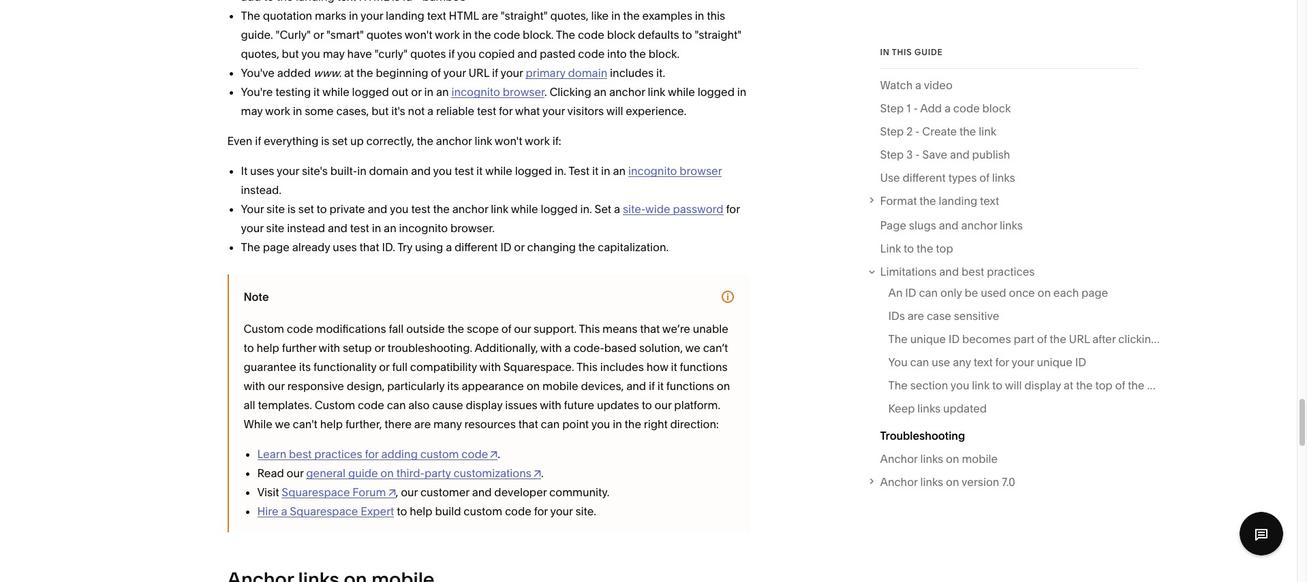 Task type: describe. For each thing, give the bounding box(es) containing it.
the right part
[[1050, 333, 1067, 346]]

code down developer
[[505, 505, 532, 519]]

guide.
[[241, 28, 273, 42]]

updates
[[597, 399, 639, 413]]

custom code modifications fall outside the scope of our support. this means that we're unable to help further with setup or troubleshooting. additionally, with a code-based solution, we can't guarantee its functionality or full compatibility with squarespace. this includes how it functions with our responsive design, particularly its appearance on mobile devices, and if it functions on all templates. custom code can also cause display issues with future updates to our platform. while we can't help further, there are many resources that can point you in the right direction:
[[244, 323, 730, 432]]

it right test
[[592, 164, 599, 178]]

id down the unique id becomes part of the url after clicking the anchor link "link" on the bottom of page
[[1076, 356, 1087, 369]]

keep links updated link
[[889, 399, 987, 423]]

are inside the quotation marks in your landing text html are "straight" quotes, like in the examples in this guide. "curly" or "smart" quotes won't work in the code block. the code block defaults to "straight" quotes, but you may have "curly" quotes if you copied and pasted code into the block. you've added www. at the beginning of your url if your primary domain includes it.
[[482, 9, 498, 23]]

of down after
[[1116, 379, 1126, 393]]

what
[[515, 105, 540, 118]]

or left full
[[379, 361, 390, 374]]

you up try
[[390, 203, 409, 216]]

1 vertical spatial custom
[[315, 399, 355, 413]]

2 vertical spatial work
[[525, 134, 550, 148]]

1 horizontal spatial .
[[541, 467, 544, 481]]

unique inside "link"
[[911, 333, 946, 346]]

after
[[1093, 333, 1116, 346]]

while up changing
[[511, 203, 538, 216]]

up
[[350, 134, 364, 148]]

private
[[330, 203, 365, 216]]

into
[[608, 47, 627, 61]]

your inside it uses your site's built-in domain and you test it while logged in. test it in an incognito browser instead.
[[277, 164, 299, 178]]

incognito inside it uses your site's built-in domain and you test it while logged in. test it in an incognito browser instead.
[[629, 164, 677, 178]]

many
[[434, 418, 462, 432]]

an up reliable
[[436, 85, 449, 99]]

includes inside the quotation marks in your landing text html are "straight" quotes, like in the examples in this guide. "curly" or "smart" quotes won't work in the code block. the code block defaults to "straight" quotes, but you may have "curly" quotes if you copied and pasted code into the block. you've added www. at the beginning of your url if your primary domain includes it.
[[610, 66, 654, 80]]

additionally,
[[475, 342, 538, 355]]

1 horizontal spatial in.
[[581, 203, 592, 216]]

0 vertical spatial this
[[579, 323, 600, 336]]

url inside the quotation marks in your landing text html are "straight" quotes, like in the examples in this guide. "curly" or "smart" quotes won't work in the code block. the code block defaults to "straight" quotes, but you may have "curly" quotes if you copied and pasted code into the block. you've added www. at the beginning of your url if your primary domain includes it.
[[469, 66, 490, 80]]

on left each
[[1038, 286, 1051, 300]]

the right create
[[960, 125, 977, 138]]

the section you link to will display at the top of the browser link
[[889, 376, 1190, 399]]

0 vertical spatial browser
[[503, 85, 545, 99]]

troubleshooting
[[880, 429, 966, 443]]

on up the anchor links on version 7.0 at the bottom of page
[[946, 453, 960, 466]]

the right clicking
[[1161, 333, 1178, 346]]

defaults
[[638, 28, 679, 42]]

pasted
[[540, 47, 576, 61]]

code up customizations on the bottom of page
[[462, 448, 488, 462]]

format the landing text link
[[880, 192, 1139, 211]]

anchor links on mobile link
[[880, 450, 998, 473]]

full
[[392, 361, 408, 374]]

to up right
[[642, 399, 652, 413]]

also
[[409, 399, 430, 413]]

if:
[[553, 134, 561, 148]]

can left only
[[919, 286, 938, 300]]

customer
[[421, 486, 470, 500]]

of inside "link"
[[1037, 333, 1048, 346]]

the up pasted
[[556, 28, 575, 42]]

cause
[[432, 399, 463, 413]]

each
[[1054, 286, 1079, 300]]

the for the section you link to will display at the top of the browser
[[889, 379, 908, 393]]

the down not at top
[[417, 134, 434, 148]]

visitors
[[568, 105, 604, 118]]

won't inside the quotation marks in your landing text html are "straight" quotes, like in the examples in this guide. "curly" or "smart" quotes won't work in the code block. the code block defaults to "straight" quotes, but you may have "curly" quotes if you copied and pasted code into the block. you've added www. at the beginning of your url if your primary domain includes it.
[[405, 28, 433, 42]]

the unique id becomes part of the url after clicking the anchor link link
[[889, 330, 1237, 353]]

site inside the for your site instead and test in an incognito browser.
[[266, 222, 285, 235]]

it up your site is set to private and you test the anchor link while logged in. set a site-wide password
[[477, 164, 483, 178]]

anchor inside "link"
[[1180, 333, 1216, 346]]

but inside . clicking an anchor link while logged in may work in some cases, but it's not a reliable test for what your visitors will experience.
[[372, 105, 389, 118]]

0 vertical spatial "straight"
[[501, 9, 548, 23]]

1 vertical spatial this
[[892, 47, 913, 57]]

if down html
[[449, 47, 455, 61]]

if inside "custom code modifications fall outside the scope of our support. this means that we're unable to help further with setup or troubleshooting. additionally, with a code-based solution, we can't guarantee its functionality or full compatibility with squarespace. this includes how it functions with our responsive design, particularly its appearance on mobile devices, and if it functions on all templates. custom code can also cause display issues with future updates to our platform. while we can't help further, there are many resources that can point you in the right direction:"
[[649, 380, 655, 394]]

0 horizontal spatial best
[[289, 448, 312, 462]]

anchor links on version 7.0 link
[[880, 473, 1139, 492]]

the left scope
[[448, 323, 464, 336]]

the right changing
[[579, 241, 595, 254]]

version
[[962, 476, 1000, 489]]

the up copied
[[475, 28, 491, 42]]

1 vertical spatial are
[[908, 309, 925, 323]]

text inside dropdown button
[[980, 194, 1000, 208]]

this inside the quotation marks in your landing text html are "straight" quotes, like in the examples in this guide. "curly" or "smart" quotes won't work in the code block. the code block defaults to "straight" quotes, but you may have "curly" quotes if you copied and pasted code into the block. you've added www. at the beginning of your url if your primary domain includes it.
[[707, 9, 726, 23]]

use
[[880, 171, 900, 185]]

not
[[408, 105, 425, 118]]

you up added
[[301, 47, 320, 61]]

for down developer
[[534, 505, 548, 519]]

an id can only be used once on each page link
[[889, 284, 1109, 307]]

you can use any text for your unique id
[[889, 356, 1087, 369]]

0 horizontal spatial practices
[[314, 448, 362, 462]]

anchor inside . clicking an anchor link while logged in may work in some cases, but it's not a reliable test for what your visitors will experience.
[[609, 85, 645, 99]]

includes inside "custom code modifications fall outside the scope of our support. this means that we're unable to help further with setup or troubleshooting. additionally, with a code-based solution, we can't guarantee its functionality or full compatibility with squarespace. this includes how it functions with our responsive design, particularly its appearance on mobile devices, and if it functions on all templates. custom code can also cause display issues with future updates to our platform. while we can't help further, there are many resources that can point you in the right direction:"
[[600, 361, 644, 374]]

to down you can use any text for your unique id link at the bottom right of the page
[[993, 379, 1003, 393]]

use different types of links
[[880, 171, 1016, 185]]

for down the becomes
[[996, 356, 1010, 369]]

can left the use
[[911, 356, 929, 369]]

it right how
[[671, 361, 677, 374]]

0 vertical spatial guide
[[915, 47, 943, 57]]

the right like
[[623, 9, 640, 23]]

the down have
[[357, 66, 373, 80]]

anchor up browser.
[[452, 203, 488, 216]]

a right hire
[[281, 505, 287, 519]]

the up using
[[433, 203, 450, 216]]

0 vertical spatial set
[[332, 134, 348, 148]]

and down customizations on the bottom of page
[[472, 486, 492, 500]]

on down learn best practices for adding custom code link
[[381, 467, 394, 481]]

the for the quotation marks in your landing text html are "straight" quotes, like in the examples in this guide. "curly" or "smart" quotes won't work in the code block. the code block defaults to "straight" quotes, but you may have "curly" quotes if you copied and pasted code into the block. you've added www. at the beginning of your url if your primary domain includes it.
[[241, 9, 260, 23]]

you can use any text for your unique id link
[[889, 353, 1087, 376]]

site.
[[576, 505, 597, 519]]

use
[[932, 356, 951, 369]]

7.0
[[1002, 476, 1016, 489]]

it's
[[391, 105, 405, 118]]

squarespace forum link
[[282, 486, 396, 500]]

becomes
[[963, 333, 1011, 346]]

top inside link to the top link
[[936, 242, 954, 256]]

1 vertical spatial unique
[[1037, 356, 1073, 369]]

or right the setup
[[375, 342, 385, 355]]

1 vertical spatial this
[[577, 361, 598, 374]]

if down copied
[[492, 66, 498, 80]]

1 vertical spatial uses
[[333, 241, 357, 254]]

on up platform.
[[717, 380, 730, 394]]

ids are case sensitive link
[[889, 307, 1000, 330]]

means
[[603, 323, 638, 336]]

landing inside dropdown button
[[939, 194, 978, 208]]

a right set
[[614, 203, 620, 216]]

1 horizontal spatial incognito
[[452, 85, 500, 99]]

or left changing
[[514, 241, 525, 254]]

code up copied
[[494, 28, 520, 42]]

clicking
[[1119, 333, 1159, 346]]

0 horizontal spatial that
[[360, 241, 379, 254]]

your up reliable
[[443, 66, 466, 80]]

hire a squarespace expert to help build custom code for your site.
[[257, 505, 597, 519]]

0 horizontal spatial quotes
[[367, 28, 402, 42]]

uses inside it uses your site's built-in domain and you test it while logged in. test it in an incognito browser instead.
[[250, 164, 274, 178]]

. inside . clicking an anchor link while logged in may work in some cases, but it's not a reliable test for what your visitors will experience.
[[545, 85, 547, 99]]

primary domain link
[[526, 66, 608, 80]]

1 vertical spatial block
[[983, 102, 1011, 115]]

1 vertical spatial that
[[640, 323, 660, 336]]

with left future
[[540, 399, 562, 413]]

and inside the for your site instead and test in an incognito browser.
[[328, 222, 348, 235]]

anchor for anchor links on version 7.0
[[880, 476, 918, 489]]

a left video
[[916, 78, 922, 92]]

0 horizontal spatial custom
[[244, 323, 284, 336]]

experience.
[[626, 105, 687, 118]]

while down www.
[[322, 85, 350, 99]]

id inside "link"
[[949, 333, 960, 346]]

and up the types
[[950, 148, 970, 162]]

on inside "link"
[[946, 476, 960, 489]]

or right out
[[411, 85, 422, 99]]

the down clicking
[[1128, 379, 1145, 393]]

the right 'into'
[[630, 47, 646, 61]]

with up functionality
[[319, 342, 340, 355]]

0 horizontal spatial custom
[[420, 448, 459, 462]]

links for keep links updated
[[918, 402, 941, 416]]

0 vertical spatial page
[[263, 241, 290, 254]]

0 vertical spatial site
[[267, 203, 285, 216]]

anchor links on version 7.0
[[880, 476, 1016, 489]]

be
[[965, 286, 979, 300]]

you're
[[241, 85, 273, 99]]

the quotation marks in your landing text html are "straight" quotes, like in the examples in this guide. "curly" or "smart" quotes won't work in the code block. the code block defaults to "straight" quotes, but you may have "curly" quotes if you copied and pasted code into the block. you've added www. at the beginning of your url if your primary domain includes it.
[[241, 9, 742, 80]]

1 vertical spatial squarespace
[[290, 505, 358, 519]]

our up additionally, at left bottom
[[514, 323, 531, 336]]

1 vertical spatial quotes,
[[241, 47, 279, 61]]

best inside dropdown button
[[962, 266, 985, 279]]

an id can only be used once on each page
[[889, 286, 1109, 300]]

general guide on third-party customizations link
[[306, 467, 541, 481]]

page
[[880, 219, 907, 233]]

display inside "custom code modifications fall outside the scope of our support. this means that we're unable to help further with setup or troubleshooting. additionally, with a code-based solution, we can't guarantee its functionality or full compatibility with squarespace. this includes how it functions with our responsive design, particularly its appearance on mobile devices, and if it functions on all templates. custom code can also cause display issues with future updates to our platform. while we can't help further, there are many resources that can point you in the right direction:"
[[466, 399, 503, 413]]

domain inside the quotation marks in your landing text html are "straight" quotes, like in the examples in this guide. "curly" or "smart" quotes won't work in the code block. the code block defaults to "straight" quotes, but you may have "curly" quotes if you copied and pasted code into the block. you've added www. at the beginning of your url if your primary domain includes it.
[[568, 66, 608, 80]]

can left "point"
[[541, 418, 560, 432]]

1 horizontal spatial block.
[[649, 47, 680, 61]]

a inside "custom code modifications fall outside the scope of our support. this means that we're unable to help further with setup or troubleshooting. additionally, with a code-based solution, we can't guarantee its functionality or full compatibility with squarespace. this includes how it functions with our responsive design, particularly its appearance on mobile devices, and if it functions on all templates. custom code can also cause display issues with future updates to our platform. while we can't help further, there are many resources that can point you in the right direction:"
[[565, 342, 571, 355]]

you left copied
[[457, 47, 476, 61]]

our down the "guarantee"
[[268, 380, 285, 394]]

code right add
[[954, 102, 980, 115]]

1 horizontal spatial quotes,
[[550, 9, 589, 23]]

out
[[392, 85, 409, 99]]

a right add
[[945, 102, 951, 115]]

a right using
[[446, 241, 452, 254]]

for left adding
[[365, 448, 379, 462]]

2 horizontal spatial browser
[[1148, 379, 1190, 393]]

like
[[591, 9, 609, 23]]

step 3 - save and publish
[[880, 148, 1011, 162]]

1 horizontal spatial different
[[903, 171, 946, 185]]

1 vertical spatial "straight"
[[695, 28, 742, 42]]

code down like
[[578, 28, 605, 42]]

limitations
[[880, 266, 937, 279]]

the inside dropdown button
[[920, 194, 937, 208]]

domain inside it uses your site's built-in domain and you test it while logged in. test it in an incognito browser instead.
[[369, 164, 409, 178]]

code down design,
[[358, 399, 384, 413]]

text inside the quotation marks in your landing text html are "straight" quotes, like in the examples in this guide. "curly" or "smart" quotes won't work in the code block. the code block defaults to "straight" quotes, but you may have "curly" quotes if you copied and pasted code into the block. you've added www. at the beginning of your url if your primary domain includes it.
[[427, 9, 446, 23]]

we're
[[663, 323, 691, 336]]

reliable
[[436, 105, 475, 118]]

1 vertical spatial custom
[[464, 505, 502, 519]]

0 vertical spatial display
[[1025, 379, 1062, 393]]

with down "support."
[[541, 342, 562, 355]]

the unique id becomes part of the url after clicking the anchor link
[[889, 333, 1237, 346]]

instead
[[287, 222, 325, 235]]

0 horizontal spatial guide
[[348, 467, 378, 481]]

1 horizontal spatial is
[[321, 134, 330, 148]]

keep
[[889, 402, 915, 416]]

your left the site.
[[550, 505, 573, 519]]

mobile inside "custom code modifications fall outside the scope of our support. this means that we're unable to help further with setup or troubleshooting. additionally, with a code-based solution, we can't guarantee its functionality or full compatibility with squarespace. this includes how it functions with our responsive design, particularly its appearance on mobile devices, and if it functions on all templates. custom code can also cause display issues with future updates to our platform. while we can't help further, there are many resources that can point you in the right direction:"
[[543, 380, 579, 394]]

of inside "custom code modifications fall outside the scope of our support. this means that we're unable to help further with setup or troubleshooting. additionally, with a code-based solution, we can't guarantee its functionality or full compatibility with squarespace. this includes how it functions with our responsive design, particularly its appearance on mobile devices, and if it functions on all templates. custom code can also cause display issues with future updates to our platform. while we can't help further, there are many resources that can point you in the right direction:"
[[502, 323, 512, 336]]

0 horizontal spatial is
[[288, 203, 296, 216]]

your down copied
[[501, 66, 523, 80]]

our right read at the left of the page
[[287, 467, 304, 481]]

1 horizontal spatial won't
[[495, 134, 523, 148]]

modifications
[[316, 323, 386, 336]]

logged inside . clicking an anchor link while logged in may work in some cases, but it's not a reliable test for what your visitors will experience.
[[698, 85, 735, 99]]

marks
[[315, 9, 346, 23]]

learn best practices for adding custom code link
[[257, 448, 498, 462]]

top inside "the section you link to will display at the top of the browser" link
[[1096, 379, 1113, 393]]

part
[[1014, 333, 1035, 346]]

can't
[[703, 342, 728, 355]]

capitalization.
[[598, 241, 669, 254]]

to down ","
[[397, 505, 407, 519]]

to right link
[[904, 242, 914, 256]]

our right ","
[[401, 486, 418, 500]]

limitations and best practices
[[880, 266, 1035, 279]]

incognito inside the for your site instead and test in an incognito browser.
[[399, 222, 448, 235]]

0 horizontal spatial block.
[[523, 28, 554, 42]]

and right "slugs"
[[939, 219, 959, 233]]

2 horizontal spatial help
[[410, 505, 433, 519]]

you inside it uses your site's built-in domain and you test it while logged in. test it in an incognito browser instead.
[[433, 164, 452, 178]]

0 horizontal spatial its
[[299, 361, 311, 374]]

at inside the quotation marks in your landing text html are "straight" quotes, like in the examples in this guide. "curly" or "smart" quotes won't work in the code block. the code block defaults to "straight" quotes, but you may have "curly" quotes if you copied and pasted code into the block. you've added www. at the beginning of your url if your primary domain includes it.
[[344, 66, 354, 80]]

even if everything is set up correctly, the anchor link won't work if:
[[227, 134, 561, 148]]

particularly
[[387, 380, 445, 394]]

it up some
[[314, 85, 320, 99]]

1 vertical spatial functions
[[667, 380, 714, 394]]

of right the types
[[980, 171, 990, 185]]

ids are case sensitive
[[889, 309, 1000, 323]]

links up format the landing text dropdown button
[[992, 171, 1016, 185]]

1 horizontal spatial that
[[519, 418, 538, 432]]

based
[[605, 342, 637, 355]]

while inside . clicking an anchor link while logged in may work in some cases, but it's not a reliable test for what your visitors will experience.
[[668, 85, 695, 99]]

your down part
[[1012, 356, 1035, 369]]

anchor down format the landing text dropdown button
[[962, 219, 998, 233]]

general guide on third-party customizations
[[306, 467, 532, 481]]

links down format the landing text link
[[1000, 219, 1023, 233]]

for your site instead and test in an incognito browser.
[[241, 203, 740, 235]]

watch a video link
[[880, 76, 953, 99]]

create
[[923, 125, 957, 138]]



Task type: locate. For each thing, give the bounding box(es) containing it.
this
[[579, 323, 600, 336], [577, 361, 598, 374]]

links down anchor links on mobile link in the bottom of the page
[[921, 476, 944, 489]]

0 vertical spatial may
[[323, 47, 345, 61]]

0 horizontal spatial "straight"
[[501, 9, 548, 23]]

an inside the for your site instead and test in an incognito browser.
[[384, 222, 397, 235]]

1 horizontal spatial will
[[1005, 379, 1022, 393]]

that left id.
[[360, 241, 379, 254]]

but inside the quotation marks in your landing text html are "straight" quotes, like in the examples in this guide. "curly" or "smart" quotes won't work in the code block. the code block defaults to "straight" quotes, but you may have "curly" quotes if you copied and pasted code into the block. you've added www. at the beginning of your url if your primary domain includes it.
[[282, 47, 299, 61]]

"straight" right the defaults
[[695, 28, 742, 42]]

0 horizontal spatial set
[[298, 203, 314, 216]]

- inside step 3 - save and publish link
[[916, 148, 920, 162]]

the for the page already uses that id. try using a different id or changing the capitalization.
[[241, 241, 260, 254]]

site left instead
[[266, 222, 285, 235]]

1
[[907, 102, 911, 115]]

id down the for your site instead and test in an incognito browser.
[[501, 241, 512, 254]]

in inside the for your site instead and test in an incognito browser.
[[372, 222, 381, 235]]

support.
[[534, 323, 577, 336]]

1 vertical spatial may
[[241, 105, 263, 118]]

html
[[449, 9, 479, 23]]

links for anchor links on version 7.0
[[921, 476, 944, 489]]

1 horizontal spatial we
[[686, 342, 701, 355]]

0 horizontal spatial browser
[[503, 85, 545, 99]]

1 vertical spatial its
[[447, 380, 459, 394]]

for inside . clicking an anchor link while logged in may work in some cases, but it's not a reliable test for what your visitors will experience.
[[499, 105, 513, 118]]

0 vertical spatial anchor
[[880, 453, 918, 466]]

the down the unique id becomes part of the url after clicking the anchor link "link" on the bottom of page
[[1076, 379, 1093, 393]]

0 horizontal spatial incognito
[[399, 222, 448, 235]]

at right www.
[[344, 66, 354, 80]]

to up the "guarantee"
[[244, 342, 254, 355]]

an right test
[[613, 164, 626, 178]]

2 horizontal spatial incognito
[[629, 164, 677, 178]]

1 vertical spatial different
[[455, 241, 498, 254]]

issues
[[505, 399, 538, 413]]

0 vertical spatial landing
[[386, 9, 425, 23]]

incognito up wide
[[629, 164, 677, 178]]

link
[[648, 85, 666, 99], [979, 125, 997, 138], [475, 134, 492, 148], [491, 203, 509, 216], [1219, 333, 1237, 346], [972, 379, 990, 393]]

step for step 3 - save and publish
[[880, 148, 904, 162]]

test inside the for your site instead and test in an incognito browser.
[[350, 222, 369, 235]]

browser inside it uses your site's built-in domain and you test it while logged in. test it in an incognito browser instead.
[[680, 164, 722, 178]]

changing
[[527, 241, 576, 254]]

general
[[306, 467, 346, 481]]

work
[[435, 28, 460, 42], [265, 105, 290, 118], [525, 134, 550, 148]]

test inside it uses your site's built-in domain and you test it while logged in. test it in an incognito browser instead.
[[455, 164, 474, 178]]

logged inside it uses your site's built-in domain and you test it while logged in. test it in an incognito browser instead.
[[515, 164, 552, 178]]

1 horizontal spatial are
[[482, 9, 498, 23]]

you
[[889, 356, 908, 369]]

landing
[[386, 9, 425, 23], [939, 194, 978, 208]]

and inside dropdown button
[[940, 266, 959, 279]]

test inside . clicking an anchor link while logged in may work in some cases, but it's not a reliable test for what your visitors will experience.
[[477, 105, 496, 118]]

unique down the unique id becomes part of the url after clicking the anchor link "link" on the bottom of page
[[1037, 356, 1073, 369]]

1 horizontal spatial this
[[892, 47, 913, 57]]

block inside the quotation marks in your landing text html are "straight" quotes, like in the examples in this guide. "curly" or "smart" quotes won't work in the code block. the code block defaults to "straight" quotes, but you may have "curly" quotes if you copied and pasted code into the block. you've added www. at the beginning of your url if your primary domain includes it.
[[607, 28, 636, 42]]

0 vertical spatial text
[[427, 9, 446, 23]]

0 horizontal spatial this
[[707, 9, 726, 23]]

- right "2"
[[916, 125, 920, 138]]

www.
[[314, 66, 342, 80]]

1 horizontal spatial but
[[372, 105, 389, 118]]

and up only
[[940, 266, 959, 279]]

platform.
[[674, 399, 721, 413]]

that down the issues
[[519, 418, 538, 432]]

your up "smart"
[[361, 9, 383, 23]]

our up right
[[655, 399, 672, 413]]

anchor links on mobile
[[880, 453, 998, 466]]

incognito up using
[[399, 222, 448, 235]]

on down anchor links on mobile link in the bottom of the page
[[946, 476, 960, 489]]

primary
[[526, 66, 566, 80]]

hire a squarespace expert link
[[257, 505, 394, 519]]

0 horizontal spatial won't
[[405, 28, 433, 42]]

functions down can't
[[680, 361, 728, 374]]

practices up once
[[987, 266, 1035, 279]]

can up there
[[387, 399, 406, 413]]

anchor for anchor links on mobile
[[880, 453, 918, 466]]

1 vertical spatial set
[[298, 203, 314, 216]]

squarespace forum
[[282, 486, 386, 500]]

an up visitors
[[594, 85, 607, 99]]

the for the unique id becomes part of the url after clicking the anchor link
[[889, 333, 908, 346]]

0 horizontal spatial page
[[263, 241, 290, 254]]

step left "2"
[[880, 125, 904, 138]]

won't
[[405, 28, 433, 42], [495, 134, 523, 148]]

if right even
[[255, 134, 261, 148]]

browser.
[[451, 222, 495, 235]]

0 vertical spatial .
[[545, 85, 547, 99]]

or inside the quotation marks in your landing text html are "straight" quotes, like in the examples in this guide. "curly" or "smart" quotes won't work in the code block. the code block defaults to "straight" quotes, but you may have "curly" quotes if you copied and pasted code into the block. you've added www. at the beginning of your url if your primary domain includes it.
[[314, 28, 324, 42]]

1 vertical spatial step
[[880, 125, 904, 138]]

incognito browser link
[[452, 85, 545, 99], [629, 164, 722, 178]]

with up appearance
[[480, 361, 501, 374]]

use different types of links link
[[880, 168, 1016, 192]]

text right any
[[974, 356, 993, 369]]

includes down 'into'
[[610, 66, 654, 80]]

block. up it.
[[649, 47, 680, 61]]

.
[[545, 85, 547, 99], [498, 448, 500, 462], [541, 467, 544, 481]]

1 horizontal spatial its
[[447, 380, 459, 394]]

the left right
[[625, 418, 642, 432]]

1 vertical spatial display
[[466, 399, 503, 413]]

0 vertical spatial is
[[321, 134, 330, 148]]

of
[[431, 66, 441, 80], [980, 171, 990, 185], [502, 323, 512, 336], [1037, 333, 1048, 346], [1116, 379, 1126, 393]]

work inside the quotation marks in your landing text html are "straight" quotes, like in the examples in this guide. "curly" or "smart" quotes won't work in the code block. the code block defaults to "straight" quotes, but you may have "curly" quotes if you copied and pasted code into the block. you've added www. at the beginning of your url if your primary domain includes it.
[[435, 28, 460, 42]]

your
[[241, 203, 264, 216]]

0 vertical spatial we
[[686, 342, 701, 355]]

0 vertical spatial quotes,
[[550, 9, 589, 23]]

set
[[595, 203, 612, 216]]

of inside the quotation marks in your landing text html are "straight" quotes, like in the examples in this guide. "curly" or "smart" quotes won't work in the code block. the code block defaults to "straight" quotes, but you may have "curly" quotes if you copied and pasted code into the block. you've added www. at the beginning of your url if your primary domain includes it.
[[431, 66, 441, 80]]

1 vertical spatial is
[[288, 203, 296, 216]]

slugs
[[909, 219, 937, 233]]

guide up forum
[[348, 467, 378, 481]]

incognito browser link for it uses your site's built-in domain and you test it while logged in. test it in an incognito browser instead.
[[629, 164, 722, 178]]

can
[[919, 286, 938, 300], [911, 356, 929, 369], [387, 399, 406, 413], [541, 418, 560, 432]]

1 horizontal spatial at
[[1064, 379, 1074, 393]]

link
[[880, 242, 901, 256]]

responsive
[[287, 380, 344, 394]]

links inside "link"
[[921, 476, 944, 489]]

2 horizontal spatial work
[[525, 134, 550, 148]]

display
[[1025, 379, 1062, 393], [466, 399, 503, 413]]

developer
[[495, 486, 547, 500]]

1 horizontal spatial page
[[1082, 286, 1109, 300]]

2 vertical spatial step
[[880, 148, 904, 162]]

your
[[361, 9, 383, 23], [443, 66, 466, 80], [501, 66, 523, 80], [543, 105, 565, 118], [277, 164, 299, 178], [241, 222, 264, 235], [1012, 356, 1035, 369], [550, 505, 573, 519]]

guide
[[915, 47, 943, 57], [348, 467, 378, 481]]

are down also
[[414, 418, 431, 432]]

1 vertical spatial incognito
[[629, 164, 677, 178]]

anchor down troubleshooting link
[[880, 453, 918, 466]]

expert
[[361, 505, 394, 519]]

- for save
[[916, 148, 920, 162]]

landing inside the quotation marks in your landing text html are "straight" quotes, like in the examples in this guide. "curly" or "smart" quotes won't work in the code block. the code block defaults to "straight" quotes, but you may have "curly" quotes if you copied and pasted code into the block. you've added www. at the beginning of your url if your primary domain includes it.
[[386, 9, 425, 23]]

squarespace.
[[504, 361, 574, 374]]

1 vertical spatial domain
[[369, 164, 409, 178]]

1 horizontal spatial landing
[[939, 194, 978, 208]]

you inside "custom code modifications fall outside the scope of our support. this means that we're unable to help further with setup or troubleshooting. additionally, with a code-based solution, we can't guarantee its functionality or full compatibility with squarespace. this includes how it functions with our responsive design, particularly its appearance on mobile devices, and if it functions on all templates. custom code can also cause display issues with future updates to our platform. while we can't help further, there are many resources that can point you in the right direction:"
[[592, 418, 610, 432]]

0 vertical spatial will
[[607, 105, 623, 118]]

display up resources
[[466, 399, 503, 413]]

the up you
[[889, 333, 908, 346]]

you up your site is set to private and you test the anchor link while logged in. set a site-wide password
[[433, 164, 452, 178]]

is down some
[[321, 134, 330, 148]]

0 horizontal spatial help
[[257, 342, 279, 355]]

unique down case
[[911, 333, 946, 346]]

1 vertical spatial best
[[289, 448, 312, 462]]

0 vertical spatial domain
[[568, 66, 608, 80]]

you're testing it while logged out or in an incognito browser
[[241, 85, 545, 99]]

incognito browser link up what
[[452, 85, 545, 99]]

1 horizontal spatial set
[[332, 134, 348, 148]]

squarespace down squarespace forum
[[290, 505, 358, 519]]

code up the further
[[287, 323, 313, 336]]

it.
[[657, 66, 665, 80]]

link inside "link"
[[1219, 333, 1237, 346]]

save
[[923, 148, 948, 162]]

0 vertical spatial url
[[469, 66, 490, 80]]

the inside "link"
[[889, 333, 908, 346]]

while inside it uses your site's built-in domain and you test it while logged in. test it in an incognito browser instead.
[[485, 164, 513, 178]]

0 horizontal spatial are
[[414, 418, 431, 432]]

id.
[[382, 241, 395, 254]]

may
[[323, 47, 345, 61], [241, 105, 263, 118]]

your inside the for your site instead and test in an incognito browser.
[[241, 222, 264, 235]]

block. up pasted
[[523, 28, 554, 42]]

you've
[[241, 66, 275, 80]]

1 vertical spatial page
[[1082, 286, 1109, 300]]

, our customer and developer community.
[[396, 486, 610, 500]]

an inside it uses your site's built-in domain and you test it while logged in. test it in an incognito browser instead.
[[613, 164, 626, 178]]

1 vertical spatial guide
[[348, 467, 378, 481]]

for inside the for your site instead and test in an incognito browser.
[[726, 203, 740, 216]]

read
[[257, 467, 284, 481]]

landing up "curly"
[[386, 9, 425, 23]]

outside
[[406, 323, 445, 336]]

for right password
[[726, 203, 740, 216]]

and down 'private'
[[328, 222, 348, 235]]

0 vertical spatial practices
[[987, 266, 1035, 279]]

and inside "custom code modifications fall outside the scope of our support. this means that we're unable to help further with setup or troubleshooting. additionally, with a code-based solution, we can't guarantee its functionality or full compatibility with squarespace. this includes how it functions with our responsive design, particularly its appearance on mobile devices, and if it functions on all templates. custom code can also cause display issues with future updates to our platform. while we can't help further, there are many resources that can point you in the right direction:"
[[627, 380, 646, 394]]

are inside "custom code modifications fall outside the scope of our support. this means that we're unable to help further with setup or troubleshooting. additionally, with a code-based solution, we can't guarantee its functionality or full compatibility with squarespace. this includes how it functions with our responsive design, particularly its appearance on mobile devices, and if it functions on all templates. custom code can also cause display issues with future updates to our platform. while we can't help further, there are many resources that can point you in the right direction:"
[[414, 418, 431, 432]]

2 vertical spatial text
[[974, 356, 993, 369]]

mobile inside anchor links on mobile link
[[962, 453, 998, 466]]

we down templates.
[[275, 418, 290, 432]]

this right examples
[[707, 9, 726, 23]]

and inside it uses your site's built-in domain and you test it while logged in. test it in an incognito browser instead.
[[411, 164, 431, 178]]

code left 'into'
[[578, 47, 605, 61]]

format the landing text button
[[866, 192, 1139, 211]]

custom
[[244, 323, 284, 336], [315, 399, 355, 413]]

third-
[[397, 467, 425, 481]]

copied
[[479, 47, 515, 61]]

format
[[880, 194, 917, 208]]

work down testing
[[265, 105, 290, 118]]

text left html
[[427, 9, 446, 23]]

0 vertical spatial that
[[360, 241, 379, 254]]

1 vertical spatial includes
[[600, 361, 644, 374]]

link inside . clicking an anchor link while logged in may work in some cases, but it's not a reliable test for what your visitors will experience.
[[648, 85, 666, 99]]

adding
[[381, 448, 418, 462]]

- for add
[[914, 102, 918, 115]]

to down examples
[[682, 28, 692, 42]]

0 horizontal spatial in.
[[555, 164, 567, 178]]

incognito up reliable
[[452, 85, 500, 99]]

0 vertical spatial quotes
[[367, 28, 402, 42]]

limitations and best practices button
[[866, 263, 1139, 282]]

step for step 1 - add a code block
[[880, 102, 904, 115]]

1 anchor from the top
[[880, 453, 918, 466]]

links for anchor links on mobile
[[921, 453, 944, 466]]

fall
[[389, 323, 404, 336]]

the down you
[[889, 379, 908, 393]]

domain up clicking
[[568, 66, 608, 80]]

test right reliable
[[477, 105, 496, 118]]

1 vertical spatial will
[[1005, 379, 1022, 393]]

keep links updated
[[889, 402, 987, 416]]

2 step from the top
[[880, 125, 904, 138]]

custom
[[420, 448, 459, 462], [464, 505, 502, 519]]

this
[[707, 9, 726, 23], [892, 47, 913, 57]]

0 vertical spatial squarespace
[[282, 486, 350, 500]]

it down how
[[658, 380, 664, 394]]

watch a video
[[880, 78, 953, 92]]

work inside . clicking an anchor link while logged in may work in some cases, but it's not a reliable test for what your visitors will experience.
[[265, 105, 290, 118]]

1 horizontal spatial help
[[320, 418, 343, 432]]

a right not at top
[[427, 105, 434, 118]]

1 horizontal spatial display
[[1025, 379, 1062, 393]]

while
[[244, 418, 273, 432]]

your inside . clicking an anchor link while logged in may work in some cases, but it's not a reliable test for what your visitors will experience.
[[543, 105, 565, 118]]

an inside . clicking an anchor link while logged in may work in some cases, but it's not a reliable test for what your visitors will experience.
[[594, 85, 607, 99]]

practices inside dropdown button
[[987, 266, 1035, 279]]

only
[[941, 286, 962, 300]]

"smart"
[[327, 28, 364, 42]]

0 vertical spatial but
[[282, 47, 299, 61]]

url inside "link"
[[1069, 333, 1090, 346]]

compatibility
[[410, 361, 477, 374]]

1 vertical spatial in.
[[581, 203, 592, 216]]

0 vertical spatial top
[[936, 242, 954, 256]]

,
[[396, 486, 398, 500]]

0 vertical spatial work
[[435, 28, 460, 42]]

browser up what
[[503, 85, 545, 99]]

step for step 2 - create the link
[[880, 125, 904, 138]]

3 step from the top
[[880, 148, 904, 162]]

1 vertical spatial quotes
[[410, 47, 446, 61]]

1 vertical spatial .
[[498, 448, 500, 462]]

anchor down reliable
[[436, 134, 472, 148]]

site
[[267, 203, 285, 216], [266, 222, 285, 235]]

some
[[305, 105, 334, 118]]

1 vertical spatial url
[[1069, 333, 1090, 346]]

1 step from the top
[[880, 102, 904, 115]]

correctly,
[[366, 134, 414, 148]]

set left up
[[332, 134, 348, 148]]

1 horizontal spatial "straight"
[[695, 28, 742, 42]]

- right 1
[[914, 102, 918, 115]]

limitations and best practices link
[[880, 263, 1139, 282]]

will inside . clicking an anchor link while logged in may work in some cases, but it's not a reliable test for what your visitors will experience.
[[607, 105, 623, 118]]

0 vertical spatial are
[[482, 9, 498, 23]]

0 vertical spatial -
[[914, 102, 918, 115]]

1 vertical spatial at
[[1064, 379, 1074, 393]]

0 horizontal spatial may
[[241, 105, 263, 118]]

block up 'publish'
[[983, 102, 1011, 115]]

0 vertical spatial includes
[[610, 66, 654, 80]]

the
[[623, 9, 640, 23], [475, 28, 491, 42], [630, 47, 646, 61], [357, 66, 373, 80], [960, 125, 977, 138], [417, 134, 434, 148], [920, 194, 937, 208], [433, 203, 450, 216], [579, 241, 595, 254], [917, 242, 934, 256], [448, 323, 464, 336], [1050, 333, 1067, 346], [1161, 333, 1178, 346], [1076, 379, 1093, 393], [1128, 379, 1145, 393], [625, 418, 642, 432]]

to up instead
[[317, 203, 327, 216]]

code-
[[574, 342, 605, 355]]

on down squarespace. at the bottom
[[527, 380, 540, 394]]

. up customizations on the bottom of page
[[498, 448, 500, 462]]

in inside "custom code modifications fall outside the scope of our support. this means that we're unable to help further with setup or troubleshooting. additionally, with a code-based solution, we can't guarantee its functionality or full compatibility with squarespace. this includes how it functions with our responsive design, particularly its appearance on mobile devices, and if it functions on all templates. custom code can also cause display issues with future updates to our platform. while we can't help further, there are many resources that can point you in the right direction:"
[[613, 418, 622, 432]]

this right "in"
[[892, 47, 913, 57]]

on
[[1038, 286, 1051, 300], [527, 380, 540, 394], [717, 380, 730, 394], [946, 453, 960, 466], [381, 467, 394, 481], [946, 476, 960, 489]]

format the landing text
[[880, 194, 1000, 208]]

quotes, left like
[[550, 9, 589, 23]]

- inside step 1 - add a code block link
[[914, 102, 918, 115]]

1 vertical spatial landing
[[939, 194, 978, 208]]

anchor up experience. on the top of the page
[[609, 85, 645, 99]]

0 horizontal spatial unique
[[911, 333, 946, 346]]

help left build in the bottom of the page
[[410, 505, 433, 519]]

quotation
[[263, 9, 312, 23]]

build
[[435, 505, 461, 519]]

0 horizontal spatial uses
[[250, 164, 274, 178]]

or down marks
[[314, 28, 324, 42]]

id right 'an'
[[906, 286, 917, 300]]

a inside . clicking an anchor link while logged in may work in some cases, but it's not a reliable test for what your visitors will experience.
[[427, 105, 434, 118]]

direction:
[[671, 418, 719, 432]]

. up developer
[[541, 467, 544, 481]]

1 horizontal spatial browser
[[680, 164, 722, 178]]

1 horizontal spatial uses
[[333, 241, 357, 254]]

may inside the quotation marks in your landing text html are "straight" quotes, like in the examples in this guide. "curly" or "smart" quotes won't work in the code block. the code block defaults to "straight" quotes, but you may have "curly" quotes if you copied and pasted code into the block. you've added www. at the beginning of your url if your primary domain includes it.
[[323, 47, 345, 61]]

incognito browser link for you're testing it while logged out or in an incognito browser
[[452, 85, 545, 99]]

browser up password
[[680, 164, 722, 178]]

test
[[569, 164, 590, 178]]

2 vertical spatial that
[[519, 418, 538, 432]]

0 vertical spatial in.
[[555, 164, 567, 178]]

the down "slugs"
[[917, 242, 934, 256]]

examples
[[643, 9, 693, 23]]

test up using
[[411, 203, 431, 216]]

using
[[415, 241, 443, 254]]

link to the top
[[880, 242, 954, 256]]

may inside . clicking an anchor link while logged in may work in some cases, but it's not a reliable test for what your visitors will experience.
[[241, 105, 263, 118]]

or
[[314, 28, 324, 42], [411, 85, 422, 99], [514, 241, 525, 254], [375, 342, 385, 355], [379, 361, 390, 374]]

with up all
[[244, 380, 265, 394]]

in
[[880, 47, 890, 57]]

there
[[385, 418, 412, 432]]

0 horizontal spatial we
[[275, 418, 290, 432]]

it uses your site's built-in domain and you test it while logged in. test it in an incognito browser instead.
[[241, 164, 722, 197]]

further,
[[346, 418, 382, 432]]

in. inside it uses your site's built-in domain and you test it while logged in. test it in an incognito browser instead.
[[555, 164, 567, 178]]

if down how
[[649, 380, 655, 394]]

anchor inside "link"
[[880, 476, 918, 489]]

for left what
[[499, 105, 513, 118]]

are
[[482, 9, 498, 23], [908, 309, 925, 323], [414, 418, 431, 432]]

to inside the quotation marks in your landing text html are "straight" quotes, like in the examples in this guide. "curly" or "smart" quotes won't work in the code block. the code block defaults to "straight" quotes, but you may have "curly" quotes if you copied and pasted code into the block. you've added www. at the beginning of your url if your primary domain includes it.
[[682, 28, 692, 42]]

the up "slugs"
[[920, 194, 937, 208]]

uses right it
[[250, 164, 274, 178]]

test
[[477, 105, 496, 118], [455, 164, 474, 178], [411, 203, 431, 216], [350, 222, 369, 235]]

you down any
[[951, 379, 970, 393]]

and inside the quotation marks in your landing text html are "straight" quotes, like in the examples in this guide. "curly" or "smart" quotes won't work in the code block. the code block defaults to "straight" quotes, but you may have "curly" quotes if you copied and pasted code into the block. you've added www. at the beginning of your url if your primary domain includes it.
[[518, 47, 537, 61]]

0 vertical spatial functions
[[680, 361, 728, 374]]

built-
[[330, 164, 357, 178]]

2 horizontal spatial that
[[640, 323, 660, 336]]

the
[[241, 9, 260, 23], [556, 28, 575, 42], [241, 241, 260, 254], [889, 333, 908, 346], [889, 379, 908, 393]]

0 horizontal spatial landing
[[386, 9, 425, 23]]

2 anchor from the top
[[880, 476, 918, 489]]

will inside "the section you link to will display at the top of the browser" link
[[1005, 379, 1022, 393]]

1 horizontal spatial block
[[983, 102, 1011, 115]]

0 horizontal spatial but
[[282, 47, 299, 61]]

1 vertical spatial work
[[265, 105, 290, 118]]

instead.
[[241, 184, 282, 197]]

1 vertical spatial text
[[980, 194, 1000, 208]]

and right 'private'
[[368, 203, 388, 216]]

- inside step 2 - create the link link
[[916, 125, 920, 138]]

step 1 - add a code block link
[[880, 99, 1011, 122]]

1 horizontal spatial mobile
[[962, 453, 998, 466]]

- for create
[[916, 125, 920, 138]]

an
[[889, 286, 903, 300]]

an up id.
[[384, 222, 397, 235]]

2 vertical spatial browser
[[1148, 379, 1190, 393]]

page
[[263, 241, 290, 254], [1082, 286, 1109, 300]]

quotes, up you've
[[241, 47, 279, 61]]



Task type: vqa. For each thing, say whether or not it's contained in the screenshot.
right style
no



